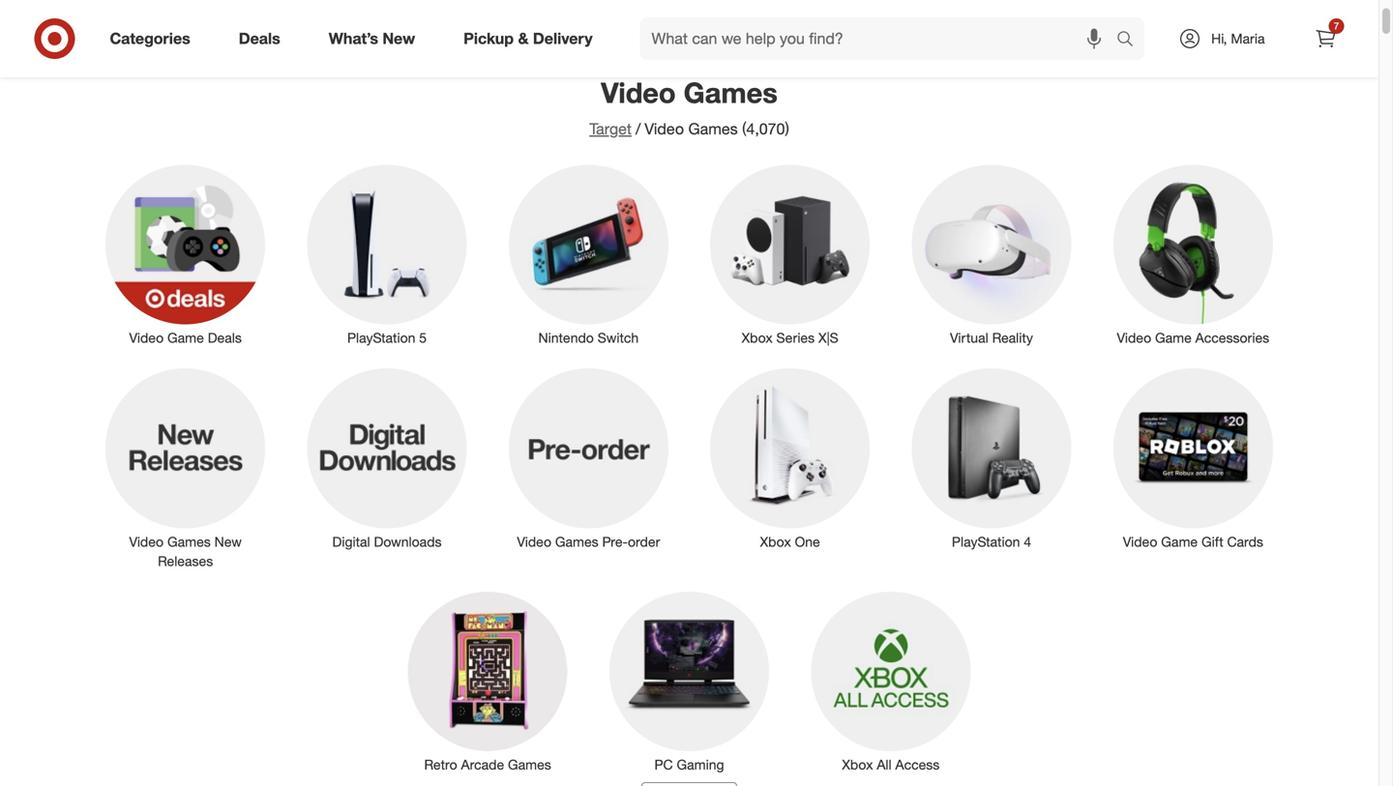 Task type: describe. For each thing, give the bounding box(es) containing it.
xbox series x|s link
[[697, 161, 883, 348]]

xbox all access
[[842, 757, 940, 774]]

search
[[1108, 31, 1155, 50]]

releases
[[158, 553, 213, 570]]

eve.
[[970, 28, 995, 45]]

target
[[590, 120, 632, 138]]

(4,070)
[[742, 120, 789, 138]]

what's new
[[329, 29, 415, 48]]

0 vertical spatial deals
[[239, 29, 280, 48]]

game for deals
[[167, 330, 204, 347]]

xbox series x|s
[[742, 330, 839, 347]]

all
[[877, 757, 892, 774]]

games for video games pre-order
[[555, 533, 599, 550]]

2 by from the left
[[886, 28, 901, 45]]

12/20
[[688, 28, 723, 45]]

gaming
[[677, 757, 724, 774]]

games for video games target / video games (4,070)
[[684, 75, 778, 110]]

digital downloads
[[332, 533, 442, 550]]

xbox for xbox one
[[760, 533, 791, 550]]

video games new releases link
[[92, 365, 279, 571]]

pc gaming
[[655, 757, 724, 774]]

search button
[[1108, 17, 1155, 64]]

video for video games pre-order
[[517, 533, 552, 550]]

what's new link
[[312, 17, 439, 60]]

game for accessories
[[1155, 330, 1192, 347]]

12pm
[[743, 28, 778, 45]]

virtual reality link
[[899, 161, 1085, 348]]

video game deals
[[129, 330, 242, 347]]

playstation 4
[[952, 533, 1032, 550]]

retro arcade games
[[424, 757, 551, 774]]

order
[[628, 533, 660, 550]]

categories
[[110, 29, 190, 48]]

video games new releases
[[129, 533, 242, 570]]

accessories
[[1196, 330, 1270, 347]]

order
[[476, 28, 511, 45]]

game for gift
[[1162, 533, 1198, 550]]

playstation for playstation 5
[[347, 330, 416, 347]]

video game accessories
[[1117, 330, 1270, 347]]

christmas
[[905, 28, 966, 45]]

video for video game gift cards
[[1123, 533, 1158, 550]]

video game accessories link
[[1100, 161, 1287, 348]]

pickup
[[464, 29, 514, 48]]

playstation for playstation 4
[[952, 533, 1020, 550]]

xbox all access link
[[798, 588, 984, 775]]

xbox for xbox all access
[[842, 757, 873, 774]]

pickup & delivery
[[464, 29, 593, 48]]

wednesday,
[[607, 28, 684, 45]]

gifts
[[557, 28, 585, 45]]

video for video games new releases
[[129, 533, 164, 550]]

playstation 5 link
[[294, 161, 480, 348]]

retro
[[424, 757, 457, 774]]

access
[[896, 757, 940, 774]]

at
[[727, 28, 739, 45]]

cards
[[1228, 533, 1264, 550]]

7 link
[[1305, 17, 1348, 60]]

downloads
[[374, 533, 442, 550]]

1 vertical spatial deals
[[208, 330, 242, 347]]

order select gifts by wednesday, 12/20 at 12pm cst to get them by christmas eve.
[[476, 28, 995, 45]]

one
[[795, 533, 820, 550]]



Task type: vqa. For each thing, say whether or not it's contained in the screenshot.
"Video" within the Video Game Accessories link
yes



Task type: locate. For each thing, give the bounding box(es) containing it.
1 by from the left
[[589, 28, 604, 45]]

playstation left 5 at the top of the page
[[347, 330, 416, 347]]

what's
[[329, 29, 378, 48]]

gift
[[1202, 533, 1224, 550]]

games inside video games new releases
[[167, 533, 211, 550]]

playstation inside playstation 4 link
[[952, 533, 1020, 550]]

video game deals link
[[92, 161, 279, 348]]

new
[[383, 29, 415, 48], [214, 533, 242, 550]]

game
[[167, 330, 204, 347], [1155, 330, 1192, 347], [1162, 533, 1198, 550]]

1 horizontal spatial new
[[383, 29, 415, 48]]

nintendo switch
[[539, 330, 639, 347]]

games right 'arcade'
[[508, 757, 551, 774]]

video inside video game accessories link
[[1117, 330, 1152, 347]]

0 horizontal spatial new
[[214, 533, 242, 550]]

1 vertical spatial playstation
[[952, 533, 1020, 550]]

by
[[589, 28, 604, 45], [886, 28, 901, 45]]

switch
[[598, 330, 639, 347]]

playstation
[[347, 330, 416, 347], [952, 533, 1020, 550]]

new inside video games new releases
[[214, 533, 242, 550]]

playstation 5
[[347, 330, 427, 347]]

video games pre-order link
[[496, 365, 682, 552]]

reality
[[992, 330, 1033, 347]]

video inside video game gift cards link
[[1123, 533, 1158, 550]]

1 vertical spatial xbox
[[760, 533, 791, 550]]

video games target / video games (4,070)
[[590, 75, 789, 138]]

video
[[601, 75, 676, 110], [645, 120, 684, 138], [129, 330, 164, 347], [1117, 330, 1152, 347], [129, 533, 164, 550], [517, 533, 552, 550], [1123, 533, 1158, 550]]

video for video game deals
[[129, 330, 164, 347]]

0 horizontal spatial playstation
[[347, 330, 416, 347]]

4
[[1024, 533, 1032, 550]]

xbox left all
[[842, 757, 873, 774]]

playstation inside playstation 5 link
[[347, 330, 416, 347]]

playstation left 4
[[952, 533, 1020, 550]]

pc
[[655, 757, 673, 774]]

xbox
[[742, 330, 773, 347], [760, 533, 791, 550], [842, 757, 873, 774]]

pickup & delivery link
[[447, 17, 617, 60]]

5
[[419, 330, 427, 347]]

7
[[1334, 20, 1340, 32]]

target link
[[590, 120, 632, 138]]

retro arcade games link
[[395, 588, 581, 775]]

0 vertical spatial playstation
[[347, 330, 416, 347]]

nintendo
[[539, 330, 594, 347]]

xbox left 'series'
[[742, 330, 773, 347]]

get
[[828, 28, 848, 45]]

games left "(4,070)"
[[689, 120, 738, 138]]

maria
[[1231, 30, 1265, 47]]

0 vertical spatial xbox
[[742, 330, 773, 347]]

digital
[[332, 533, 370, 550]]

categories link
[[93, 17, 215, 60]]

nintendo switch link
[[496, 161, 682, 348]]

1 horizontal spatial playstation
[[952, 533, 1020, 550]]

video game gift cards link
[[1100, 365, 1287, 552]]

playstation 4 link
[[899, 365, 1085, 552]]

games for video games new releases
[[167, 533, 211, 550]]

delivery
[[533, 29, 593, 48]]

by right gifts
[[589, 28, 604, 45]]

games up releases on the bottom of page
[[167, 533, 211, 550]]

pre-
[[602, 533, 628, 550]]

video for video game accessories
[[1117, 330, 1152, 347]]

games
[[684, 75, 778, 110], [689, 120, 738, 138], [167, 533, 211, 550], [555, 533, 599, 550], [508, 757, 551, 774]]

xbox one link
[[697, 365, 883, 552]]

by right them
[[886, 28, 901, 45]]

virtual reality
[[950, 330, 1033, 347]]

hi,
[[1212, 30, 1228, 47]]

xbox one
[[760, 533, 820, 550]]

1 vertical spatial new
[[214, 533, 242, 550]]

to
[[813, 28, 825, 45]]

them
[[852, 28, 882, 45]]

video inside video games new releases
[[129, 533, 164, 550]]

/
[[636, 120, 641, 138]]

x|s
[[819, 330, 839, 347]]

&
[[518, 29, 529, 48]]

0 vertical spatial new
[[383, 29, 415, 48]]

pc gaming link
[[596, 588, 783, 775]]

hi, maria
[[1212, 30, 1265, 47]]

2 vertical spatial xbox
[[842, 757, 873, 774]]

digital downloads link
[[294, 365, 480, 552]]

arcade
[[461, 757, 504, 774]]

games left pre-
[[555, 533, 599, 550]]

xbox for xbox series x|s
[[742, 330, 773, 347]]

0 horizontal spatial by
[[589, 28, 604, 45]]

deals
[[239, 29, 280, 48], [208, 330, 242, 347]]

series
[[777, 330, 815, 347]]

virtual
[[950, 330, 989, 347]]

1 horizontal spatial by
[[886, 28, 901, 45]]

video games pre-order
[[517, 533, 660, 550]]

cst
[[782, 28, 809, 45]]

xbox left 'one'
[[760, 533, 791, 550]]

deals link
[[222, 17, 305, 60]]

select
[[514, 28, 553, 45]]

video game gift cards
[[1123, 533, 1264, 550]]

games up "(4,070)"
[[684, 75, 778, 110]]

What can we help you find? suggestions appear below search field
[[640, 17, 1122, 60]]

video inside video game deals link
[[129, 330, 164, 347]]

video inside video games pre-order link
[[517, 533, 552, 550]]



